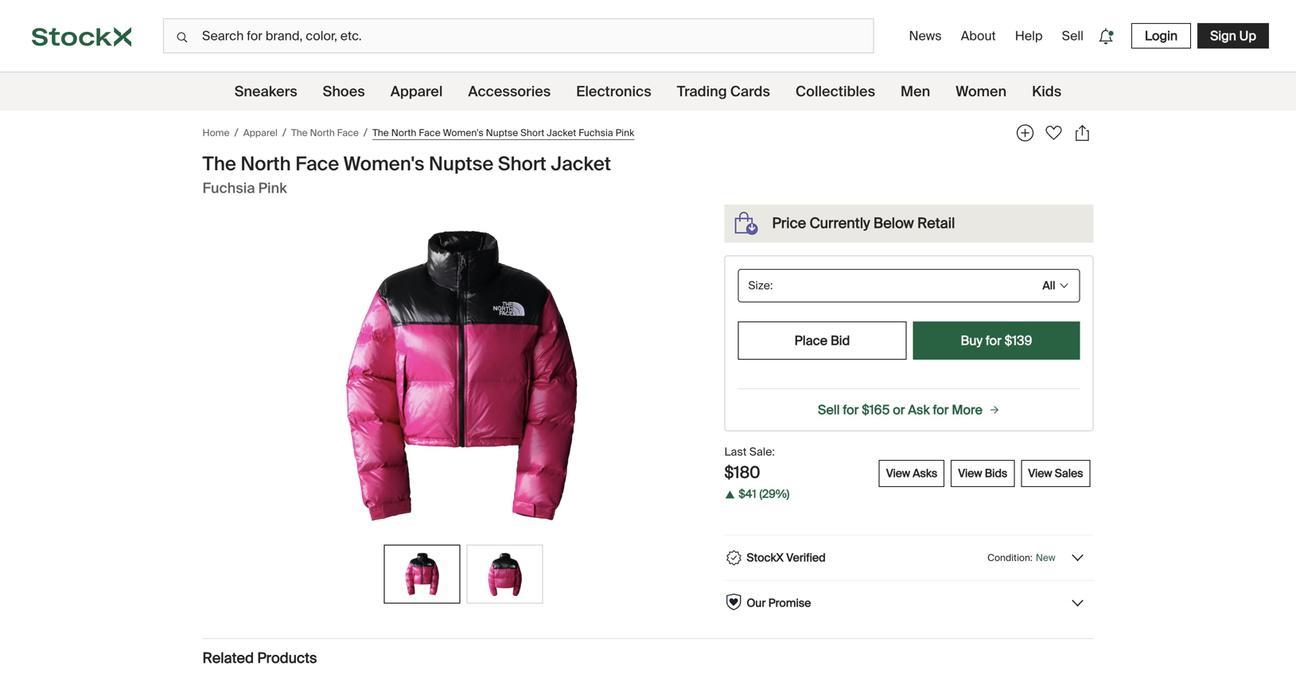 Task type: describe. For each thing, give the bounding box(es) containing it.
fuchsia inside the north face women's nuptse short jacket fuchsia pink
[[203, 179, 255, 197]]

collectibles
[[796, 82, 876, 101]]

short inside the north face women's nuptse short jacket fuchsia pink
[[498, 152, 547, 176]]

sell for $165 or ask for more link
[[738, 402, 1080, 418]]

jacket inside the north face women's nuptse short jacket fuchsia pink
[[551, 152, 611, 176]]

stockx logo link
[[0, 0, 163, 72]]

1 horizontal spatial north
[[310, 127, 335, 139]]

home
[[203, 127, 230, 139]]

$180
[[725, 462, 761, 483]]

last sale: $180 ▲ $41 (29%)
[[725, 445, 790, 502]]

cards
[[731, 82, 770, 101]]

view sales button
[[1021, 460, 1091, 487]]

for for $165
[[843, 402, 859, 418]]

pink inside home / apparel / the north face / the north face women's nuptse short jacket fuchsia pink
[[616, 126, 635, 139]]

currently
[[810, 214, 870, 232]]

our promise
[[747, 596, 811, 610]]

news link
[[903, 21, 948, 51]]

women's inside the north face women's nuptse short jacket fuchsia pink
[[344, 152, 425, 176]]

view bids
[[958, 466, 1008, 481]]

buy for $139 link
[[913, 322, 1080, 360]]

up
[[1240, 27, 1257, 44]]

product category switcher element
[[0, 72, 1297, 111]]

apparel
[[391, 82, 443, 101]]

view asks button
[[879, 460, 945, 487]]

$139
[[1005, 332, 1033, 349]]

last
[[725, 445, 747, 459]]

shoes
[[323, 82, 365, 101]]

jacket inside home / apparel / the north face / the north face women's nuptse short jacket fuchsia pink
[[547, 126, 577, 139]]

sneakers
[[235, 82, 297, 101]]

▲
[[725, 487, 736, 502]]

new
[[1036, 551, 1056, 564]]

related
[[203, 649, 254, 667]]

kids link
[[1032, 72, 1062, 111]]

2 / from the left
[[282, 125, 287, 140]]

home link
[[203, 126, 230, 140]]

login button
[[1132, 23, 1192, 49]]

sale:
[[750, 445, 775, 459]]

toggle authenticity value prop image
[[1070, 550, 1086, 566]]

view bids button
[[951, 460, 1015, 487]]

price
[[772, 214, 806, 232]]

toggle promise value prop image
[[1070, 595, 1086, 611]]

pink inside the north face women's nuptse short jacket fuchsia pink
[[258, 179, 287, 197]]

women's inside home / apparel / the north face / the north face women's nuptse short jacket fuchsia pink
[[443, 126, 484, 139]]

place bid
[[795, 332, 850, 349]]

apparel
[[243, 127, 278, 139]]

sign
[[1211, 27, 1237, 44]]

for for $139
[[986, 332, 1002, 349]]

1 horizontal spatial for
[[933, 402, 949, 418]]

accessories link
[[468, 72, 551, 111]]

place
[[795, 332, 828, 349]]

3 / from the left
[[364, 125, 368, 140]]

bid
[[831, 332, 850, 349]]

women
[[956, 82, 1007, 101]]

view for view sales
[[1029, 466, 1053, 481]]

add to portfolio image
[[1014, 122, 1037, 144]]

or
[[893, 402, 905, 418]]

men link
[[901, 72, 931, 111]]

about
[[961, 27, 996, 44]]

Search... search field
[[163, 18, 874, 53]]

sell for sell
[[1062, 27, 1084, 44]]

help
[[1015, 27, 1043, 44]]

sneakers link
[[235, 72, 297, 111]]

login
[[1145, 27, 1178, 44]]

north inside the north face women's nuptse short jacket fuchsia pink
[[241, 152, 291, 176]]



Task type: vqa. For each thing, say whether or not it's contained in the screenshot.
the Nike in the nike sb dunk low reverse shark lowest ask $415
no



Task type: locate. For each thing, give the bounding box(es) containing it.
0 vertical spatial jacket
[[547, 126, 577, 139]]

price currently below retail image
[[728, 205, 766, 243]]

products
[[257, 649, 317, 667]]

north down apparel link
[[241, 152, 291, 176]]

nuptse
[[486, 126, 518, 139], [429, 152, 494, 176]]

view asks
[[886, 466, 938, 481]]

0 horizontal spatial pink
[[258, 179, 287, 197]]

ask
[[908, 402, 930, 418]]

1 vertical spatial sell
[[818, 402, 840, 418]]

view sales
[[1029, 466, 1084, 481]]

0 horizontal spatial fuchsia
[[203, 179, 255, 197]]

the
[[373, 126, 389, 139], [291, 127, 308, 139], [203, 152, 236, 176]]

collectibles link
[[796, 72, 876, 111]]

the north face link
[[291, 126, 359, 140]]

bids
[[985, 466, 1008, 481]]

0 horizontal spatial for
[[843, 402, 859, 418]]

more
[[952, 402, 983, 418]]

2 nextproductimage image from the left
[[474, 552, 536, 596]]

nextproductimage image
[[391, 552, 453, 596], [474, 552, 536, 596]]

for right ask
[[933, 402, 949, 418]]

$41
[[739, 487, 757, 501]]

sales
[[1055, 466, 1084, 481]]

view left bids
[[958, 466, 982, 481]]

face down the north face link
[[295, 152, 339, 176]]

2 horizontal spatial /
[[364, 125, 368, 140]]

fuchsia inside home / apparel / the north face / the north face women's nuptse short jacket fuchsia pink
[[579, 126, 613, 139]]

buy
[[961, 332, 983, 349]]

nuptse down accessories link
[[486, 126, 518, 139]]

women's down accessories link
[[443, 126, 484, 139]]

jacket
[[547, 126, 577, 139], [551, 152, 611, 176]]

1 vertical spatial jacket
[[551, 152, 611, 176]]

1 horizontal spatial fuchsia
[[579, 126, 613, 139]]

2 horizontal spatial the
[[373, 126, 389, 139]]

(29%)
[[760, 487, 790, 501]]

for
[[986, 332, 1002, 349], [843, 402, 859, 418], [933, 402, 949, 418]]

face down apparel link
[[419, 126, 441, 139]]

0 horizontal spatial nextproductimage image
[[391, 552, 453, 596]]

/
[[234, 125, 239, 140], [282, 125, 287, 140], [364, 125, 368, 140]]

retail
[[918, 214, 955, 232]]

1 horizontal spatial view
[[958, 466, 982, 481]]

/ right home
[[234, 125, 239, 140]]

women link
[[956, 72, 1007, 111]]

1 view from the left
[[886, 466, 910, 481]]

1 horizontal spatial nextproductimage image
[[474, 552, 536, 596]]

view left sales
[[1029, 466, 1053, 481]]

sell for sell for $165 or ask for more
[[818, 402, 840, 418]]

related products
[[203, 649, 317, 667]]

help link
[[1009, 21, 1049, 51]]

sign up button
[[1198, 23, 1269, 49]]

nuptse inside the north face women's nuptse short jacket fuchsia pink
[[429, 152, 494, 176]]

2 horizontal spatial for
[[986, 332, 1002, 349]]

0 horizontal spatial north
[[241, 152, 291, 176]]

shoes link
[[323, 72, 365, 111]]

news
[[909, 27, 942, 44]]

asks
[[913, 466, 938, 481]]

sign up
[[1211, 27, 1257, 44]]

sell left "notification unread icon"
[[1062, 27, 1084, 44]]

verified
[[787, 550, 826, 565]]

0 vertical spatial sell
[[1062, 27, 1084, 44]]

price currently below retail
[[772, 214, 955, 232]]

apparel link
[[391, 72, 443, 111]]

tab list
[[381, 542, 546, 607]]

women's
[[443, 126, 484, 139], [344, 152, 425, 176]]

face inside the north face women's nuptse short jacket fuchsia pink
[[295, 152, 339, 176]]

north
[[391, 126, 417, 139], [310, 127, 335, 139], [241, 152, 291, 176]]

stockx logo image
[[32, 27, 131, 47]]

0 vertical spatial pink
[[616, 126, 635, 139]]

our
[[747, 596, 766, 610]]

view
[[886, 466, 910, 481], [958, 466, 982, 481], [1029, 466, 1053, 481]]

apparel link
[[243, 126, 278, 140]]

women's down home / apparel / the north face / the north face women's nuptse short jacket fuchsia pink
[[344, 152, 425, 176]]

0 vertical spatial women's
[[443, 126, 484, 139]]

place bid link
[[738, 322, 907, 360]]

view for view bids
[[958, 466, 982, 481]]

for left $165
[[843, 402, 859, 418]]

1 nextproductimage image from the left
[[391, 552, 453, 596]]

fuchsia down electronics link
[[579, 126, 613, 139]]

home / apparel / the north face / the north face women's nuptse short jacket fuchsia pink
[[203, 125, 635, 140]]

sell for $165 or ask for more
[[818, 402, 983, 418]]

notification unread icon image
[[1095, 25, 1117, 47]]

sell left $165
[[818, 402, 840, 418]]

nuptse inside home / apparel / the north face / the north face women's nuptse short jacket fuchsia pink
[[486, 126, 518, 139]]

the up the north face women's nuptse short jacket fuchsia pink
[[373, 126, 389, 139]]

stockx verified
[[747, 550, 826, 565]]

the north face women's nuptse short jacket fuchsia pink
[[203, 152, 611, 197]]

fuchsia down home link
[[203, 179, 255, 197]]

jacket down electronics link
[[551, 152, 611, 176]]

trading cards
[[677, 82, 770, 101]]

0 horizontal spatial women's
[[344, 152, 425, 176]]

2 view from the left
[[958, 466, 982, 481]]

for right buy
[[986, 332, 1002, 349]]

promise
[[769, 596, 811, 610]]

0 vertical spatial short
[[521, 126, 545, 139]]

below
[[874, 214, 914, 232]]

pink
[[616, 126, 635, 139], [258, 179, 287, 197]]

/ right apparel
[[282, 125, 287, 140]]

view left the asks
[[886, 466, 910, 481]]

favorite image
[[1043, 122, 1065, 144]]

sell link
[[1056, 21, 1090, 51]]

2 horizontal spatial north
[[391, 126, 417, 139]]

condition: new
[[988, 551, 1056, 564]]

1 horizontal spatial sell
[[1062, 27, 1084, 44]]

nuptse down home / apparel / the north face / the north face women's nuptse short jacket fuchsia pink
[[429, 152, 494, 176]]

face down shoes link
[[337, 127, 359, 139]]

1 vertical spatial nuptse
[[429, 152, 494, 176]]

0 horizontal spatial view
[[886, 466, 910, 481]]

stockx
[[747, 550, 784, 565]]

1 vertical spatial pink
[[258, 179, 287, 197]]

1 horizontal spatial pink
[[616, 126, 635, 139]]

accessories
[[468, 82, 551, 101]]

view for view asks
[[886, 466, 910, 481]]

pink down electronics link
[[616, 126, 635, 139]]

short inside home / apparel / the north face / the north face women's nuptse short jacket fuchsia pink
[[521, 126, 545, 139]]

fuchsia
[[579, 126, 613, 139], [203, 179, 255, 197]]

/ right the north face link
[[364, 125, 368, 140]]

1 horizontal spatial the
[[291, 127, 308, 139]]

pink down apparel link
[[258, 179, 287, 197]]

the inside the north face women's nuptse short jacket fuchsia pink
[[203, 152, 236, 176]]

kids
[[1032, 82, 1062, 101]]

trading cards link
[[677, 72, 770, 111]]

2 horizontal spatial view
[[1029, 466, 1053, 481]]

0 vertical spatial fuchsia
[[579, 126, 613, 139]]

about link
[[955, 21, 1003, 51]]

jacket down accessories
[[547, 126, 577, 139]]

3 view from the left
[[1029, 466, 1053, 481]]

1 horizontal spatial /
[[282, 125, 287, 140]]

0 horizontal spatial the
[[203, 152, 236, 176]]

condition:
[[988, 551, 1033, 564]]

1 vertical spatial women's
[[344, 152, 425, 176]]

sell
[[1062, 27, 1084, 44], [818, 402, 840, 418]]

north up the north face women's nuptse short jacket fuchsia pink
[[391, 126, 417, 139]]

the right apparel
[[291, 127, 308, 139]]

1 horizontal spatial women's
[[443, 126, 484, 139]]

0 horizontal spatial sell
[[818, 402, 840, 418]]

0 vertical spatial nuptse
[[486, 126, 518, 139]]

0 horizontal spatial /
[[234, 125, 239, 140]]

men
[[901, 82, 931, 101]]

trading
[[677, 82, 727, 101]]

1 / from the left
[[234, 125, 239, 140]]

1 vertical spatial fuchsia
[[203, 179, 255, 197]]

short
[[521, 126, 545, 139], [498, 152, 547, 176]]

face
[[419, 126, 441, 139], [337, 127, 359, 139], [295, 152, 339, 176]]

buy for $139
[[961, 332, 1033, 349]]

the down home link
[[203, 152, 236, 176]]

electronics link
[[576, 72, 652, 111]]

$165
[[862, 402, 890, 418]]

1 vertical spatial short
[[498, 152, 547, 176]]

share image
[[1072, 122, 1094, 144]]

electronics
[[576, 82, 652, 101]]

north down shoes
[[310, 127, 335, 139]]



